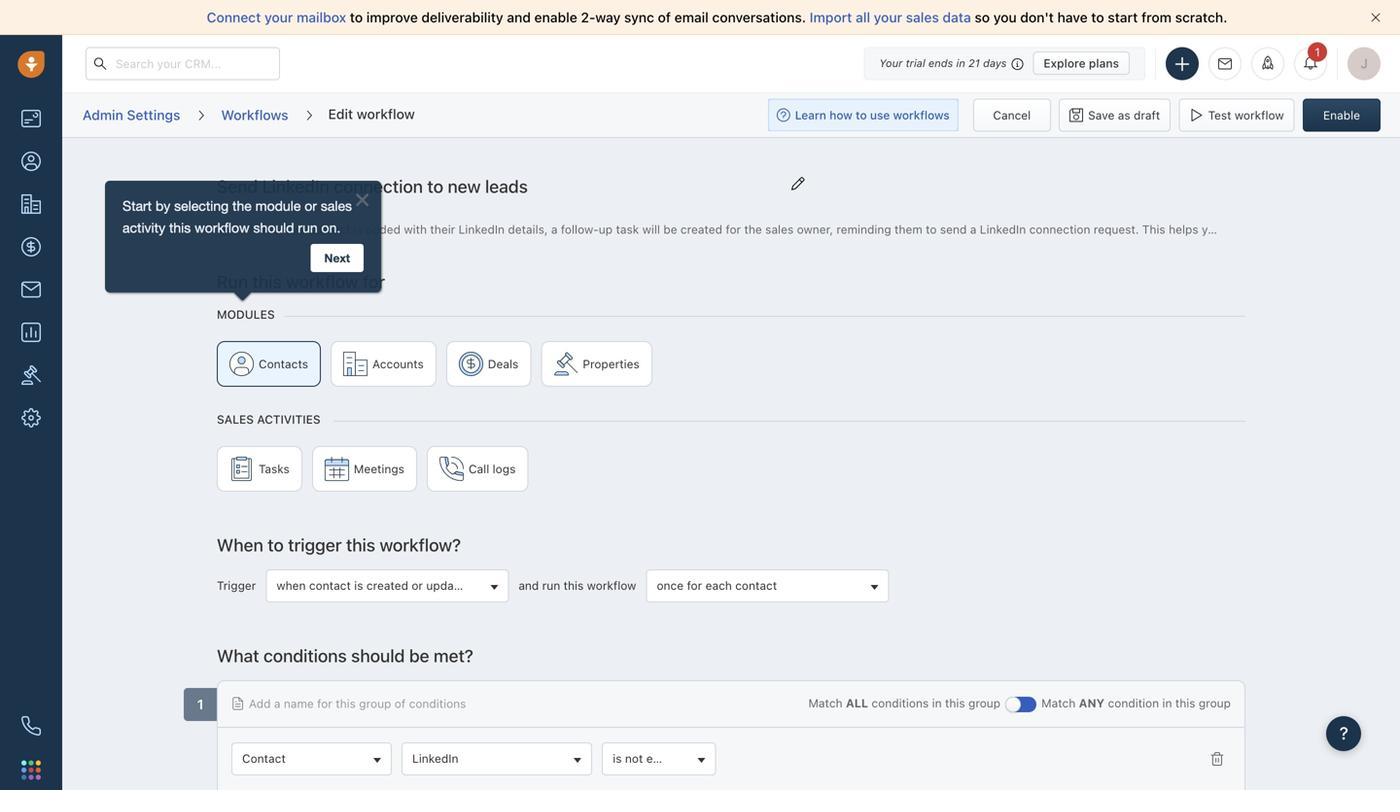 Task type: vqa. For each thing, say whether or not it's contained in the screenshot.
'Territories' to the right
no



Task type: describe. For each thing, give the bounding box(es) containing it.
start
[[1108, 9, 1139, 25]]

reminding
[[837, 223, 892, 236]]

to left trigger
[[268, 535, 284, 556]]

contact inside when contact is created or updated 'button'
[[309, 579, 351, 593]]

edit
[[328, 106, 353, 122]]

cancel button
[[974, 99, 1051, 132]]

the
[[745, 223, 763, 236]]

0 horizontal spatial be
[[409, 646, 430, 667]]

what
[[217, 646, 259, 667]]

workflow?
[[380, 535, 461, 556]]

group for conditions in this group
[[969, 697, 1001, 711]]

0 horizontal spatial conditions
[[264, 646, 347, 667]]

ends
[[929, 57, 954, 70]]

empty
[[647, 753, 681, 766]]

a left follow-
[[551, 223, 558, 236]]

helps
[[1169, 223, 1199, 236]]

what's new image
[[1262, 56, 1275, 70]]

w
[[1395, 223, 1401, 236]]

linkedin inside the linkedin button
[[413, 753, 459, 766]]

2 horizontal spatial conditions
[[872, 697, 929, 711]]

when contact is created or updated
[[277, 579, 472, 593]]

improve
[[367, 9, 418, 25]]

contacts button
[[217, 341, 321, 387]]

meetings button
[[312, 447, 417, 492]]

connect your mailbox to improve deliverability and enable 2-way sync of email conversations. import all your sales data so you don't have to start from scratch.
[[207, 9, 1228, 25]]

any
[[1080, 697, 1105, 711]]

connect
[[207, 9, 261, 25]]

meetings
[[354, 463, 405, 476]]

in for conditions
[[933, 697, 942, 711]]

is inside 'button'
[[354, 579, 363, 593]]

plans
[[1090, 56, 1120, 70]]

don't
[[1021, 9, 1054, 25]]

enable
[[535, 9, 578, 25]]

call
[[469, 463, 490, 476]]

match any condition in this group
[[1042, 697, 1232, 711]]

0 horizontal spatial group
[[359, 698, 392, 711]]

0 horizontal spatial of
[[395, 698, 406, 711]]

import
[[810, 9, 853, 25]]

contact
[[242, 753, 286, 766]]

scratch.
[[1176, 9, 1228, 25]]

save as draft
[[1089, 108, 1161, 122]]

hotspot (open by clicking or pressing space/enter) alert dialog
[[102, 181, 384, 309]]

their
[[430, 223, 456, 236]]

a left "new"
[[273, 223, 280, 236]]

contact button
[[232, 743, 392, 776]]

phone image
[[21, 717, 41, 736]]

1 horizontal spatial you
[[1203, 223, 1222, 236]]

your trial ends in 21 days
[[880, 57, 1007, 70]]

21
[[969, 57, 981, 70]]

when
[[277, 579, 306, 593]]

properties button
[[541, 341, 653, 387]]

0 vertical spatial of
[[658, 9, 671, 25]]

created inside 'button'
[[367, 579, 409, 593]]

request.
[[1094, 223, 1140, 236]]

properties image
[[21, 366, 41, 385]]

connect
[[1312, 223, 1357, 236]]

0 vertical spatial be
[[664, 223, 678, 236]]

workflow down "new"
[[286, 271, 359, 292]]

contact for once
[[736, 579, 778, 593]]

faster
[[1360, 223, 1392, 236]]

call logs
[[469, 463, 516, 476]]

a right add
[[274, 698, 281, 711]]

trial
[[906, 57, 926, 70]]

workflow left the once at left bottom
[[587, 579, 637, 593]]

edit workflow
[[328, 106, 415, 122]]

will
[[643, 223, 661, 236]]

name
[[284, 698, 314, 711]]

close image
[[1372, 13, 1382, 22]]

or
[[412, 579, 423, 593]]

sales
[[217, 413, 254, 427]]

once
[[657, 579, 684, 593]]

this
[[1143, 223, 1166, 236]]

draft
[[1134, 108, 1161, 122]]

updated
[[426, 579, 472, 593]]

deliverability
[[422, 9, 504, 25]]

met?
[[434, 646, 474, 667]]

days
[[984, 57, 1007, 70]]

deals button
[[446, 341, 532, 387]]

group for sales activities
[[217, 447, 1246, 502]]

to left connect in the right of the page
[[1298, 223, 1309, 236]]

and run this workflow
[[519, 579, 637, 593]]

connection
[[1030, 223, 1091, 236]]

when for when to trigger this workflow?
[[217, 535, 263, 556]]

to left send
[[926, 223, 937, 236]]

tasks button
[[217, 447, 302, 492]]

conversations.
[[713, 9, 807, 25]]

add
[[249, 698, 271, 711]]

call logs button
[[427, 447, 529, 492]]

1 vertical spatial sales
[[766, 223, 794, 236]]

explore plans
[[1044, 56, 1120, 70]]

connect your mailbox link
[[207, 9, 350, 25]]

way
[[596, 9, 621, 25]]

with
[[404, 223, 427, 236]]

2-
[[581, 9, 596, 25]]

admin settings
[[83, 107, 180, 123]]

linkedin right their
[[459, 223, 505, 236]]

modules
[[217, 308, 275, 322]]

explore plans link
[[1034, 52, 1131, 75]]

mailbox
[[297, 9, 347, 25]]



Task type: locate. For each thing, give the bounding box(es) containing it.
1 horizontal spatial your
[[874, 9, 903, 25]]

when up trigger
[[217, 535, 263, 556]]

for down the "added"
[[363, 271, 385, 292]]

contact inside once for each contact button
[[736, 579, 778, 593]]

your
[[880, 57, 903, 70]]

sales activities
[[217, 413, 321, 427]]

trigger
[[288, 535, 342, 556]]

data
[[943, 9, 972, 25]]

in for ends
[[957, 57, 966, 70]]

be left met? at the bottom of page
[[409, 646, 430, 667]]

condition
[[1109, 697, 1160, 711]]

1 vertical spatial when
[[217, 535, 263, 556]]

when to trigger this workflow?
[[217, 535, 461, 556]]

sales left data
[[906, 9, 940, 25]]

when
[[238, 223, 270, 236], [217, 535, 263, 556]]

email
[[675, 9, 709, 25]]

0 vertical spatial and
[[507, 9, 531, 25]]

this
[[252, 271, 282, 292], [346, 535, 376, 556], [564, 579, 584, 593], [946, 697, 966, 711], [1176, 697, 1196, 711], [336, 698, 356, 711]]

for left each
[[687, 579, 703, 593]]

deals
[[488, 357, 519, 371]]

accounts
[[373, 357, 424, 371]]

when contact is created or updated button
[[266, 570, 509, 603]]

1 vertical spatial and
[[519, 579, 539, 593]]

group
[[217, 341, 1246, 397], [217, 447, 1246, 502]]

2 vertical spatial is
[[613, 753, 622, 766]]

1 horizontal spatial group
[[969, 697, 1001, 711]]

each
[[706, 579, 732, 593]]

when left "new"
[[238, 223, 270, 236]]

run this workflow for
[[217, 271, 385, 292]]

run
[[217, 271, 248, 292]]

when a new contact is added with their linkedin details, a follow-up task will be created for the sales owner, reminding them to send a linkedin connection request. this helps you use linkedin to connect faster w
[[238, 223, 1401, 236]]

1 horizontal spatial match
[[1042, 697, 1076, 711]]

match left all at the right bottom of the page
[[809, 697, 843, 711]]

match for match all conditions in this group
[[809, 697, 843, 711]]

0 vertical spatial you
[[994, 9, 1017, 25]]

group containing contacts
[[217, 341, 1246, 397]]

is left the "added"
[[354, 223, 363, 236]]

1 horizontal spatial sales
[[906, 9, 940, 25]]

settings
[[127, 107, 180, 123]]

1 horizontal spatial created
[[681, 223, 723, 236]]

match all conditions in this group
[[809, 697, 1001, 711]]

1 vertical spatial created
[[367, 579, 409, 593]]

conditions down met? at the bottom of page
[[409, 698, 466, 711]]

0 vertical spatial created
[[681, 223, 723, 236]]

in right condition
[[1163, 697, 1173, 711]]

contact right each
[[736, 579, 778, 593]]

created
[[681, 223, 723, 236], [367, 579, 409, 593]]

have
[[1058, 9, 1088, 25]]

is down the when to trigger this workflow?
[[354, 579, 363, 593]]

use
[[1226, 223, 1245, 236]]

test workflow
[[1209, 108, 1285, 122]]

linkedin
[[459, 223, 505, 236], [980, 223, 1027, 236], [1248, 223, 1295, 236], [413, 753, 459, 766]]

not
[[625, 753, 643, 766]]

linkedin right send
[[980, 223, 1027, 236]]

in for condition
[[1163, 697, 1173, 711]]

send email image
[[1219, 58, 1233, 70]]

you left use
[[1203, 223, 1222, 236]]

for right the name
[[317, 698, 333, 711]]

be right the will
[[664, 223, 678, 236]]

in right all at the right bottom of the page
[[933, 697, 942, 711]]

1 group from the top
[[217, 341, 1246, 397]]

created right the will
[[681, 223, 723, 236]]

contacts
[[259, 357, 308, 371]]

up
[[599, 223, 613, 236]]

and left enable
[[507, 9, 531, 25]]

0 vertical spatial sales
[[906, 9, 940, 25]]

conditions up the name
[[264, 646, 347, 667]]

0 horizontal spatial sales
[[766, 223, 794, 236]]

1 horizontal spatial conditions
[[409, 698, 466, 711]]

match left any
[[1042, 697, 1076, 711]]

sync
[[625, 9, 655, 25]]

group for condition in this group
[[1199, 697, 1232, 711]]

linkedin down add a name for this group of conditions
[[413, 753, 459, 766]]

1 vertical spatial of
[[395, 698, 406, 711]]

test
[[1209, 108, 1232, 122]]

save as draft button
[[1060, 99, 1172, 132]]

sales right the
[[766, 223, 794, 236]]

0 horizontal spatial match
[[809, 697, 843, 711]]

0 vertical spatial group
[[217, 341, 1246, 397]]

Search your CRM... text field
[[86, 47, 280, 80]]

1 link
[[1295, 42, 1328, 80]]

your right all
[[874, 9, 903, 25]]

and
[[507, 9, 531, 25], [519, 579, 539, 593]]

2 group from the top
[[217, 447, 1246, 502]]

in left the 21
[[957, 57, 966, 70]]

of right the sync
[[658, 9, 671, 25]]

owner,
[[797, 223, 834, 236]]

match for match any condition in this group
[[1042, 697, 1076, 711]]

group
[[969, 697, 1001, 711], [1199, 697, 1232, 711], [359, 698, 392, 711]]

1 horizontal spatial be
[[664, 223, 678, 236]]

2 horizontal spatial group
[[1199, 697, 1232, 711]]

1 match from the left
[[809, 697, 843, 711]]

of down should on the bottom of the page
[[395, 698, 406, 711]]

admin
[[83, 107, 123, 123]]

is not empty
[[613, 753, 681, 766]]

a right send
[[971, 223, 977, 236]]

import all your sales data link
[[810, 9, 975, 25]]

you right "so"
[[994, 9, 1017, 25]]

linkedin button
[[402, 743, 593, 776]]

2 horizontal spatial in
[[1163, 697, 1173, 711]]

once for each contact button
[[646, 570, 890, 603]]

accounts button
[[331, 341, 437, 387]]

workflow
[[357, 106, 415, 122], [1235, 108, 1285, 122], [286, 271, 359, 292], [587, 579, 637, 593]]

properties
[[583, 357, 640, 371]]

1 horizontal spatial in
[[957, 57, 966, 70]]

test workflow button
[[1180, 99, 1296, 132]]

conditions
[[264, 646, 347, 667], [872, 697, 929, 711], [409, 698, 466, 711]]

workflow right test in the right of the page
[[1235, 108, 1285, 122]]

1 vertical spatial is
[[354, 579, 363, 593]]

tasks
[[259, 463, 290, 476]]

workflows
[[221, 107, 289, 123]]

0 vertical spatial is
[[354, 223, 363, 236]]

0 horizontal spatial you
[[994, 9, 1017, 25]]

and left the run
[[519, 579, 539, 593]]

your left mailbox
[[265, 9, 293, 25]]

conditions right all at the right bottom of the page
[[872, 697, 929, 711]]

1
[[1316, 45, 1321, 59]]

add a name for this group of conditions
[[249, 698, 466, 711]]

phone element
[[12, 707, 51, 746]]

a
[[273, 223, 280, 236], [551, 223, 558, 236], [971, 223, 977, 236], [274, 698, 281, 711]]

of
[[658, 9, 671, 25], [395, 698, 406, 711]]

details,
[[508, 223, 548, 236]]

enable button
[[1304, 99, 1382, 132]]

to left start
[[1092, 9, 1105, 25]]

follow-
[[561, 223, 599, 236]]

1 vertical spatial you
[[1203, 223, 1222, 236]]

save
[[1089, 108, 1115, 122]]

for left the
[[726, 223, 741, 236]]

run
[[543, 579, 561, 593]]

Add workflow name text field
[[217, 172, 782, 201]]

when for when a new contact is added with their linkedin details, a follow-up task will be created for the sales owner, reminding them to send a linkedin connection request. this helps you use linkedin to connect faster w
[[238, 223, 270, 236]]

1 vertical spatial group
[[217, 447, 1246, 502]]

be
[[664, 223, 678, 236], [409, 646, 430, 667]]

freshworks switcher image
[[21, 761, 41, 781]]

send
[[941, 223, 967, 236]]

0 vertical spatial when
[[238, 223, 270, 236]]

2 your from the left
[[874, 9, 903, 25]]

added
[[366, 223, 401, 236]]

group for modules
[[217, 341, 1246, 397]]

2 match from the left
[[1042, 697, 1076, 711]]

1 your from the left
[[265, 9, 293, 25]]

contact for when
[[309, 223, 351, 236]]

group containing tasks
[[217, 447, 1246, 502]]

as
[[1119, 108, 1131, 122]]

to right mailbox
[[350, 9, 363, 25]]

workflow right 'edit'
[[357, 106, 415, 122]]

contact right "new"
[[309, 223, 351, 236]]

0 horizontal spatial created
[[367, 579, 409, 593]]

is inside button
[[613, 753, 622, 766]]

is
[[354, 223, 363, 236], [354, 579, 363, 593], [613, 753, 622, 766]]

for inside once for each contact button
[[687, 579, 703, 593]]

0 horizontal spatial in
[[933, 697, 942, 711]]

them
[[895, 223, 923, 236]]

1 horizontal spatial of
[[658, 9, 671, 25]]

workflow inside button
[[1235, 108, 1285, 122]]

your
[[265, 9, 293, 25], [874, 9, 903, 25]]

admin settings link
[[82, 100, 181, 131]]

contact right when
[[309, 579, 351, 593]]

trigger
[[217, 579, 256, 593]]

is left not
[[613, 753, 622, 766]]

linkedin right use
[[1248, 223, 1295, 236]]

0 horizontal spatial your
[[265, 9, 293, 25]]

new
[[283, 223, 306, 236]]

contact
[[309, 223, 351, 236], [309, 579, 351, 593], [736, 579, 778, 593]]

created left 'or'
[[367, 579, 409, 593]]

1 vertical spatial be
[[409, 646, 430, 667]]



